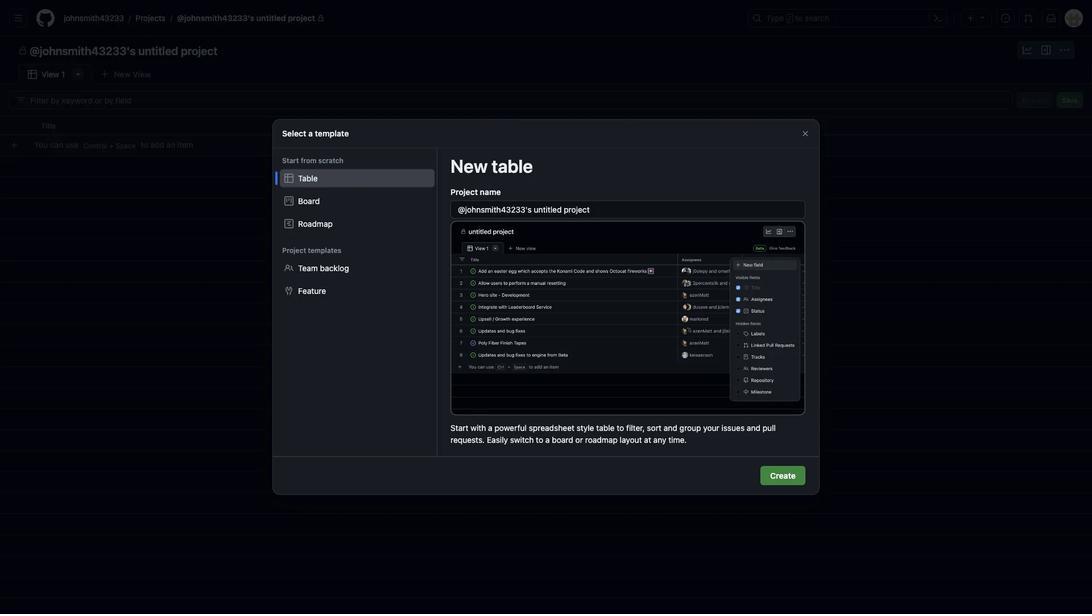 Task type: describe. For each thing, give the bounding box(es) containing it.
0 horizontal spatial a
[[308, 129, 313, 138]]

project navigation
[[0, 36, 1092, 64]]

new view
[[114, 69, 151, 79]]

notifications image
[[1047, 14, 1056, 23]]

view options for view 1 image
[[74, 69, 83, 79]]

feature element
[[280, 282, 435, 300]]

start from scratch
[[282, 157, 344, 165]]

spreadsheet
[[529, 424, 575, 433]]

board
[[298, 196, 320, 206]]

group
[[680, 424, 701, 433]]

board element
[[280, 192, 435, 210]]

scratch
[[318, 157, 344, 165]]

/ for type
[[788, 15, 792, 23]]

discard button
[[1017, 92, 1052, 108]]

1 horizontal spatial a
[[488, 424, 492, 433]]

view inside popup button
[[133, 69, 151, 79]]

new for new table
[[451, 155, 488, 177]]

create new item or add existing item image
[[10, 141, 19, 150]]

johnsmith43233 link
[[59, 9, 129, 27]]

roadmap
[[585, 436, 618, 445]]

project for project templates
[[282, 247, 306, 255]]

1
[[61, 70, 65, 79]]

layout
[[620, 436, 642, 445]]

tab list containing new view
[[18, 64, 177, 85]]

2 vertical spatial a
[[545, 436, 550, 445]]

roadmap element
[[280, 215, 435, 233]]

1 horizontal spatial /
[[170, 13, 172, 23]]

@johnsmith43233's inside list
[[177, 13, 254, 23]]

team
[[298, 263, 318, 273]]

start with a powerful spreadsheet style table to filter, sort and group your issues and pull requests. easily switch to a board or roadmap layout at any time.
[[451, 424, 776, 445]]

type / to search
[[766, 13, 829, 23]]

templates
[[308, 247, 341, 255]]

item
[[177, 140, 193, 150]]

you can use control + space to add an item
[[34, 140, 193, 150]]

0 horizontal spatial table
[[492, 155, 533, 177]]

2 and from the left
[[747, 424, 761, 433]]

select a template alert dialog
[[273, 120, 819, 495]]

Project name text field
[[451, 201, 805, 218]]

feature
[[298, 286, 326, 296]]

johnsmith43233
[[64, 13, 124, 23]]

command palette image
[[933, 14, 943, 23]]

new for new view
[[114, 69, 131, 79]]

close image
[[801, 129, 810, 138]]

project templates
[[282, 247, 341, 255]]

to down spreadsheet
[[536, 436, 543, 445]]

template
[[315, 129, 349, 138]]

powerful
[[495, 424, 527, 433]]

filter,
[[626, 424, 645, 433]]

an
[[166, 140, 175, 150]]

@johnsmith43233's untitled project link
[[172, 9, 329, 27]]

from
[[301, 157, 316, 165]]

project for project name
[[451, 187, 478, 197]]

people image
[[284, 264, 294, 273]]

to left filter,
[[617, 424, 624, 433]]

switch
[[510, 436, 534, 445]]

johnsmith43233 / projects /
[[64, 13, 172, 23]]

new table
[[451, 155, 533, 177]]

requests.
[[451, 436, 485, 445]]

board
[[552, 436, 573, 445]]

1 and from the left
[[664, 424, 677, 433]]

select
[[282, 129, 306, 138]]

you
[[34, 140, 48, 150]]

project inside list
[[288, 13, 315, 23]]

issue opened image
[[1001, 14, 1010, 23]]

column header inside grid
[[0, 116, 34, 135]]

sc 9kayk9 0 image up view 1 'link'
[[18, 46, 27, 55]]

+
[[109, 142, 114, 150]]

or
[[575, 436, 583, 445]]

easily
[[487, 436, 508, 445]]

view 1
[[42, 70, 65, 79]]

1 sc 9kayk9 0 image from the left
[[1023, 46, 1032, 55]]



Task type: locate. For each thing, give the bounding box(es) containing it.
table inside "start with a powerful spreadsheet style table to filter, sort and group your issues and pull requests. easily switch to a board or roadmap layout at any time."
[[596, 424, 615, 433]]

untitled inside project navigation
[[138, 44, 178, 57]]

sc 9kayk9 0 image
[[1060, 46, 1069, 55], [18, 46, 27, 55], [28, 70, 37, 79], [16, 96, 26, 105]]

project roadmap image
[[284, 219, 294, 228]]

sc 9kayk9 0 image left view 1
[[28, 70, 37, 79]]

name
[[480, 187, 501, 197]]

select a template
[[282, 129, 349, 138]]

0 vertical spatial new
[[114, 69, 131, 79]]

row
[[5, 135, 1092, 156]]

plus image
[[966, 14, 976, 23]]

triangle down image
[[978, 13, 987, 22]]

project inside navigation
[[181, 44, 218, 57]]

list
[[59, 9, 741, 27]]

add
[[150, 140, 164, 150]]

/ left projects
[[129, 13, 131, 23]]

team backlog element
[[280, 259, 435, 277]]

new inside popup button
[[114, 69, 131, 79]]

start up the requests.
[[451, 424, 468, 433]]

new up the project name
[[451, 155, 488, 177]]

a right with
[[488, 424, 492, 433]]

0 horizontal spatial project
[[282, 247, 306, 255]]

@johnsmith43233's inside project navigation
[[30, 44, 136, 57]]

table up roadmap
[[596, 424, 615, 433]]

sc 9kayk9 0 image up save button
[[1060, 46, 1069, 55]]

1 vertical spatial table
[[596, 424, 615, 433]]

/
[[129, 13, 131, 23], [170, 13, 172, 23], [788, 15, 792, 23]]

1 horizontal spatial project
[[288, 13, 315, 23]]

can
[[50, 140, 63, 150]]

1 horizontal spatial project
[[451, 187, 478, 197]]

1 horizontal spatial new
[[451, 155, 488, 177]]

@johnsmith43233's untitled project
[[177, 13, 315, 23], [30, 44, 218, 57]]

new view button
[[93, 65, 158, 83]]

sc 9kayk9 0 image down notifications image
[[1042, 46, 1051, 55]]

project
[[288, 13, 315, 23], [181, 44, 218, 57]]

untitled inside list
[[256, 13, 286, 23]]

team backlog
[[298, 263, 349, 273]]

style
[[577, 424, 594, 433]]

time.
[[669, 436, 687, 445]]

1 horizontal spatial @johnsmith43233's
[[177, 13, 254, 23]]

untitled
[[256, 13, 286, 23], [138, 44, 178, 57]]

projects link
[[131, 9, 170, 27]]

2 sc 9kayk9 0 image from the left
[[1042, 46, 1051, 55]]

at
[[644, 436, 651, 445]]

0 horizontal spatial @johnsmith43233's
[[30, 44, 136, 57]]

sc 9kayk9 0 image inside view filters region
[[16, 96, 26, 105]]

/ for johnsmith43233
[[129, 13, 131, 23]]

project image
[[284, 197, 294, 206]]

new right 'view options for view 1' icon
[[114, 69, 131, 79]]

new
[[114, 69, 131, 79], [451, 155, 488, 177]]

any
[[653, 436, 666, 445]]

0 horizontal spatial and
[[664, 424, 677, 433]]

view left 1
[[42, 70, 59, 79]]

grid containing you can use
[[0, 116, 1092, 614]]

1 vertical spatial new
[[451, 155, 488, 177]]

1 vertical spatial a
[[488, 424, 492, 433]]

with
[[471, 424, 486, 433]]

pull
[[763, 424, 776, 433]]

title
[[41, 122, 56, 130]]

0 vertical spatial project
[[451, 187, 478, 197]]

and left pull
[[747, 424, 761, 433]]

@johnsmith43233's untitled project inside @johnsmith43233's untitled project link
[[177, 13, 315, 23]]

new table region
[[0, 0, 1092, 614]]

start
[[282, 157, 299, 165], [451, 424, 468, 433]]

start from scratch element
[[273, 169, 437, 233]]

/ right projects
[[170, 13, 172, 23]]

@johnsmith43233's untitled project inside project navigation
[[30, 44, 218, 57]]

0 vertical spatial untitled
[[256, 13, 286, 23]]

1 vertical spatial project
[[282, 247, 306, 255]]

start with a powerful spreadsheet style table to filter, sort and group your issues and pull requests. easily switch to a board or roadmap layout at any time. image
[[451, 221, 805, 416]]

and
[[664, 424, 677, 433], [747, 424, 761, 433]]

project
[[451, 187, 478, 197], [282, 247, 306, 255]]

roadmap
[[298, 219, 333, 228]]

1 vertical spatial project
[[181, 44, 218, 57]]

project left name
[[451, 187, 478, 197]]

1 horizontal spatial sc 9kayk9 0 image
[[1042, 46, 1051, 55]]

1 vertical spatial start
[[451, 424, 468, 433]]

to inside the you can use control + space to add an item
[[141, 140, 148, 150]]

tab list
[[18, 64, 177, 85]]

row containing you can use
[[5, 135, 1092, 156]]

homepage image
[[36, 9, 55, 27]]

0 vertical spatial @johnsmith43233's
[[177, 13, 254, 23]]

1 horizontal spatial and
[[747, 424, 761, 433]]

issues
[[722, 424, 745, 433]]

table
[[492, 155, 533, 177], [596, 424, 615, 433]]

to
[[795, 13, 803, 23], [141, 140, 148, 150], [617, 424, 624, 433], [536, 436, 543, 445]]

0 horizontal spatial untitled
[[138, 44, 178, 57]]

save
[[1062, 96, 1078, 104]]

table element
[[280, 169, 435, 187]]

2 view from the left
[[42, 70, 59, 79]]

grid
[[0, 116, 1092, 614]]

control
[[83, 142, 107, 150]]

/ right type
[[788, 15, 792, 23]]

tab panel containing you can use
[[0, 84, 1092, 614]]

1 horizontal spatial table
[[596, 424, 615, 433]]

/ inside type / to search
[[788, 15, 792, 23]]

0 horizontal spatial sc 9kayk9 0 image
[[1023, 46, 1032, 55]]

1 view from the left
[[133, 69, 151, 79]]

sc 9kayk9 0 image down git pull request icon at the right top of page
[[1023, 46, 1032, 55]]

project up people icon
[[282, 247, 306, 255]]

sc 9kayk9 0 image down view 1 'link'
[[16, 96, 26, 105]]

view
[[133, 69, 151, 79], [42, 70, 59, 79]]

untitled left "lock" 'image'
[[256, 13, 286, 23]]

sc 9kayk9 0 image inside view 1 'link'
[[28, 70, 37, 79]]

title row
[[0, 116, 1092, 135]]

1 horizontal spatial start
[[451, 424, 468, 433]]

sort
[[647, 424, 662, 433]]

1 horizontal spatial untitled
[[256, 13, 286, 23]]

0 horizontal spatial /
[[129, 13, 131, 23]]

start for start from scratch
[[282, 157, 299, 165]]

0 horizontal spatial view
[[42, 70, 59, 79]]

0 vertical spatial @johnsmith43233's untitled project
[[177, 13, 315, 23]]

type
[[766, 13, 784, 23]]

untitled down projects link on the top left
[[138, 44, 178, 57]]

to left search
[[795, 13, 803, 23]]

backlog
[[320, 263, 349, 273]]

project name
[[451, 187, 501, 197]]

projects
[[136, 13, 166, 23]]

1 vertical spatial @johnsmith43233's untitled project
[[30, 44, 218, 57]]

sc 9kayk9 0 image
[[1023, 46, 1032, 55], [1042, 46, 1051, 55]]

0 vertical spatial start
[[282, 157, 299, 165]]

table up name
[[492, 155, 533, 177]]

table image
[[284, 174, 294, 183]]

view 1 link
[[18, 64, 93, 85]]

2 horizontal spatial a
[[545, 436, 550, 445]]

use
[[65, 140, 78, 150]]

tools image
[[284, 286, 294, 296]]

new inside select a template alert dialog
[[451, 155, 488, 177]]

project templates element
[[273, 259, 437, 300]]

tab panel
[[0, 84, 1092, 614]]

search
[[805, 13, 829, 23]]

0 vertical spatial project
[[288, 13, 315, 23]]

start inside "start with a powerful spreadsheet style table to filter, sort and group your issues and pull requests. easily switch to a board or roadmap layout at any time."
[[451, 424, 468, 433]]

git pull request image
[[1024, 14, 1033, 23]]

view down projects link on the top left
[[133, 69, 151, 79]]

0 vertical spatial a
[[308, 129, 313, 138]]

2 horizontal spatial /
[[788, 15, 792, 23]]

view filters region
[[9, 91, 1083, 109]]

list containing johnsmith43233 / projects /
[[59, 9, 741, 27]]

save button
[[1057, 92, 1083, 108]]

1 vertical spatial untitled
[[138, 44, 178, 57]]

@johnsmith43233's
[[177, 13, 254, 23], [30, 44, 136, 57]]

0 horizontal spatial start
[[282, 157, 299, 165]]

table
[[298, 173, 318, 183]]

view inside 'link'
[[42, 70, 59, 79]]

lock image
[[317, 15, 324, 22]]

a right select
[[308, 129, 313, 138]]

1 horizontal spatial view
[[133, 69, 151, 79]]

a
[[308, 129, 313, 138], [488, 424, 492, 433], [545, 436, 550, 445]]

to left add
[[141, 140, 148, 150]]

1 vertical spatial @johnsmith43233's
[[30, 44, 136, 57]]

and up time.
[[664, 424, 677, 433]]

0 horizontal spatial project
[[181, 44, 218, 57]]

your
[[703, 424, 719, 433]]

0 horizontal spatial new
[[114, 69, 131, 79]]

space
[[116, 142, 136, 150]]

a down spreadsheet
[[545, 436, 550, 445]]

0 vertical spatial table
[[492, 155, 533, 177]]

start for start with a powerful spreadsheet style table to filter, sort and group your issues and pull requests. easily switch to a board or roadmap layout at any time.
[[451, 424, 468, 433]]

discard
[[1022, 96, 1047, 104]]

start up table image at the top of page
[[282, 157, 299, 165]]

column header
[[0, 116, 34, 135]]



Task type: vqa. For each thing, say whether or not it's contained in the screenshot.
git pull request icon to the left
no



